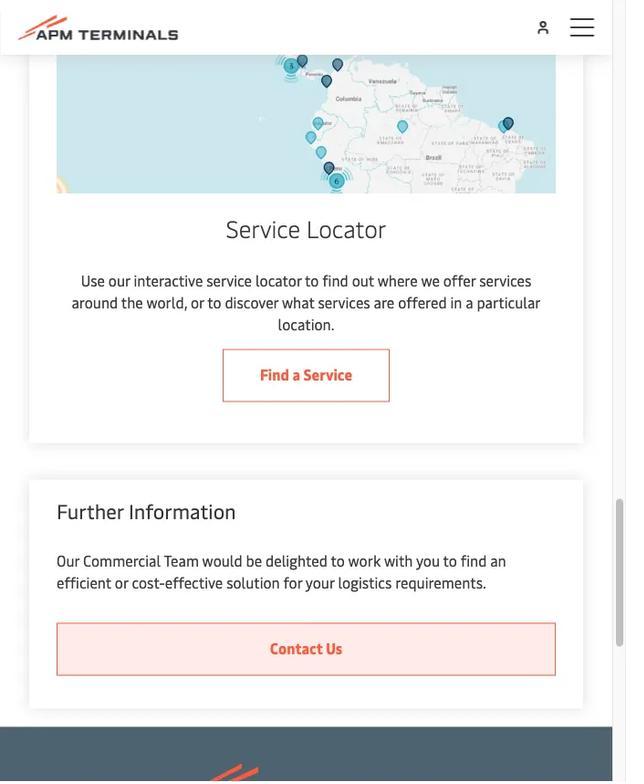 Task type: describe. For each thing, give the bounding box(es) containing it.
information
[[129, 498, 236, 525]]

logistics
[[338, 573, 392, 593]]

0 horizontal spatial services
[[318, 293, 370, 313]]

interactive
[[134, 271, 203, 291]]

service
[[207, 271, 252, 291]]

world,
[[147, 293, 187, 313]]

the
[[121, 293, 143, 313]]

contact
[[270, 639, 323, 658]]

to up what
[[305, 271, 319, 291]]

service locator
[[226, 212, 387, 244]]

team
[[164, 552, 199, 571]]

further information
[[57, 498, 236, 525]]

find inside use our interactive service locator to find out where we offer services around the world, or to discover what services are offered in a particular location.
[[323, 271, 349, 291]]

further
[[57, 498, 124, 525]]

locator
[[256, 271, 302, 291]]

around
[[72, 293, 118, 313]]

use our interactive service locator to find out where we offer services around the world, or to discover what services are offered in a particular location.
[[72, 271, 541, 335]]

out
[[352, 271, 374, 291]]

find a service link
[[223, 350, 390, 403]]

with
[[384, 552, 413, 571]]

to left work
[[331, 552, 345, 571]]

we
[[421, 271, 440, 291]]

in
[[451, 293, 462, 313]]

or inside our commercial team would be delighted to work with you to find an efficient or cost-effective solution for your logistics requirements.
[[115, 573, 128, 593]]

1 vertical spatial service
[[304, 365, 353, 384]]

effective
[[165, 573, 223, 593]]

us
[[326, 639, 343, 658]]

find inside our commercial team would be delighted to work with you to find an efficient or cost-effective solution for your logistics requirements.
[[461, 552, 487, 571]]

0 horizontal spatial a
[[293, 365, 300, 384]]

find a service
[[260, 365, 353, 384]]

find
[[260, 365, 289, 384]]



Task type: vqa. For each thing, say whether or not it's contained in the screenshot.
the Contact
yes



Task type: locate. For each thing, give the bounding box(es) containing it.
0 vertical spatial services
[[480, 271, 532, 291]]

1 vertical spatial or
[[115, 573, 128, 593]]

efficient
[[57, 573, 111, 593]]

0 horizontal spatial or
[[115, 573, 128, 593]]

find left "an"
[[461, 552, 487, 571]]

a right find at top
[[293, 365, 300, 384]]

0 vertical spatial find
[[323, 271, 349, 291]]

or inside use our interactive service locator to find out where we offer services around the world, or to discover what services are offered in a particular location.
[[191, 293, 204, 313]]

1 vertical spatial a
[[293, 365, 300, 384]]

cost-
[[132, 573, 165, 593]]

apmt footer logo image
[[184, 764, 429, 783]]

or right world, at the top left
[[191, 293, 204, 313]]

1 horizontal spatial find
[[461, 552, 487, 571]]

1 vertical spatial services
[[318, 293, 370, 313]]

what
[[282, 293, 315, 313]]

are
[[374, 293, 395, 313]]

you
[[416, 552, 440, 571]]

1 horizontal spatial or
[[191, 293, 204, 313]]

particular
[[477, 293, 541, 313]]

a
[[466, 293, 474, 313], [293, 365, 300, 384]]

1 vertical spatial find
[[461, 552, 487, 571]]

to right you
[[444, 552, 457, 571]]

locator
[[307, 212, 387, 244]]

find services offered by apm terminals globally image
[[57, 0, 556, 194]]

commercial
[[83, 552, 161, 571]]

service right find at top
[[304, 365, 353, 384]]

a inside use our interactive service locator to find out where we offer services around the world, or to discover what services are offered in a particular location.
[[466, 293, 474, 313]]

1 horizontal spatial service
[[304, 365, 353, 384]]

where
[[378, 271, 418, 291]]

0 vertical spatial service
[[226, 212, 301, 244]]

a right in at the right top of the page
[[466, 293, 474, 313]]

service
[[226, 212, 301, 244], [304, 365, 353, 384]]

solution
[[227, 573, 280, 593]]

contact us link
[[57, 624, 556, 677]]

find
[[323, 271, 349, 291], [461, 552, 487, 571]]

our
[[109, 271, 130, 291]]

0 vertical spatial a
[[466, 293, 474, 313]]

our commercial team would be delighted to work with you to find an efficient or cost-effective solution for your logistics requirements.
[[57, 552, 507, 593]]

service up locator
[[226, 212, 301, 244]]

contact us
[[270, 639, 343, 658]]

offered
[[398, 293, 447, 313]]

our
[[57, 552, 80, 571]]

1 horizontal spatial services
[[480, 271, 532, 291]]

services up particular
[[480, 271, 532, 291]]

0 vertical spatial or
[[191, 293, 204, 313]]

to down service
[[208, 293, 222, 313]]

for
[[284, 573, 303, 593]]

or down commercial
[[115, 573, 128, 593]]

would
[[202, 552, 243, 571]]

to
[[305, 271, 319, 291], [208, 293, 222, 313], [331, 552, 345, 571], [444, 552, 457, 571]]

1 horizontal spatial a
[[466, 293, 474, 313]]

use
[[81, 271, 105, 291]]

offer
[[444, 271, 476, 291]]

find left out
[[323, 271, 349, 291]]

services down out
[[318, 293, 370, 313]]

work
[[348, 552, 381, 571]]

be
[[246, 552, 262, 571]]

discover
[[225, 293, 279, 313]]

an
[[491, 552, 507, 571]]

or
[[191, 293, 204, 313], [115, 573, 128, 593]]

delighted
[[266, 552, 328, 571]]

0 horizontal spatial find
[[323, 271, 349, 291]]

services
[[480, 271, 532, 291], [318, 293, 370, 313]]

location.
[[278, 315, 335, 335]]

your
[[306, 573, 335, 593]]

0 horizontal spatial service
[[226, 212, 301, 244]]

requirements.
[[396, 573, 486, 593]]



